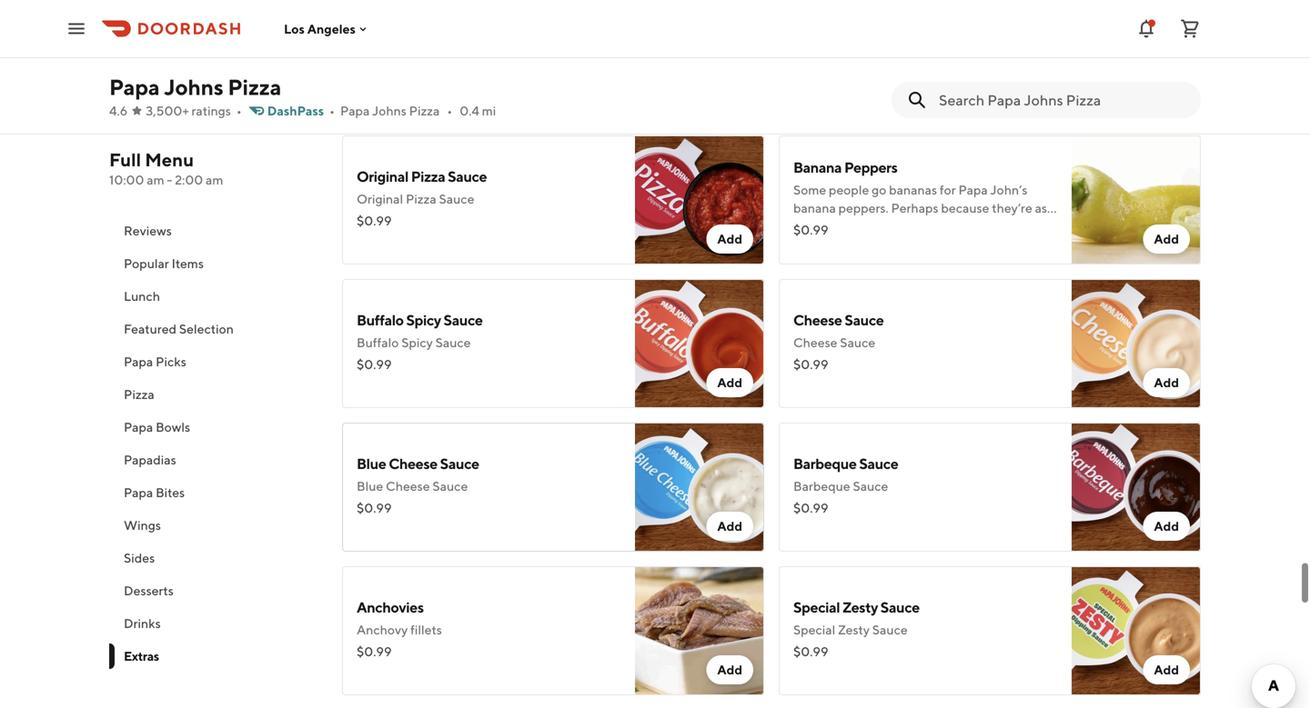 Task type: vqa. For each thing, say whether or not it's contained in the screenshot.


Task type: describe. For each thing, give the bounding box(es) containing it.
los angeles button
[[284, 21, 370, 36]]

blue cheese sauce image
[[635, 423, 764, 552]]

10:00
[[109, 172, 144, 187]]

anchovies anchovy fillets $0.99
[[357, 599, 442, 660]]

papa johns pizza
[[109, 74, 281, 100]]

medium-
[[455, 57, 508, 72]]

garlic
[[828, 48, 862, 63]]

papa for papa bowls
[[124, 420, 153, 435]]

johns for papa johns pizza • 0.4 mi
[[372, 103, 407, 118]]

sweet,
[[416, 57, 453, 72]]

lunch button
[[109, 280, 320, 313]]

$0.99 inside buffalo spicy sauce buffalo spicy sauce $0.99
[[357, 357, 392, 372]]

1 original from the top
[[357, 168, 409, 185]]

notification bell image
[[1136, 18, 1158, 40]]

$0.99 inside barbeque sauce barbeque sauce $0.99
[[794, 501, 829, 516]]

pepperoncinis image
[[635, 0, 764, 121]]

open menu image
[[66, 18, 87, 40]]

banana
[[794, 159, 842, 176]]

menu
[[145, 149, 194, 171]]

grown
[[562, 57, 598, 72]]

1 special from the top
[[794, 599, 840, 617]]

add button for original pizza sauce
[[707, 225, 754, 254]]

add for barbeque sauce
[[1154, 519, 1179, 534]]

and
[[537, 57, 559, 72]]

pizza inside button
[[124, 387, 154, 402]]

wings button
[[109, 510, 320, 542]]

add button for cheese sauce
[[1143, 369, 1190, 398]]

$0.99 inside cheese sauce cheese sauce $0.99
[[794, 357, 829, 372]]

wings
[[124, 518, 161, 533]]

featured selection button
[[109, 313, 320, 346]]

dashpass
[[267, 103, 324, 118]]

papa johns pizza • 0.4 mi
[[340, 103, 496, 118]]

popular
[[124, 256, 169, 271]]

2:00
[[175, 172, 203, 187]]

cheese sauce cheese sauce $0.99
[[794, 312, 884, 372]]

angeles
[[307, 21, 356, 36]]

mediterranean
[[379, 75, 465, 90]]

2 barbeque from the top
[[794, 479, 851, 494]]

are
[[357, 57, 375, 72]]

heat
[[508, 57, 535, 72]]

0.4
[[460, 103, 480, 118]]

add button for blue cheese sauce
[[707, 512, 754, 541]]

los angeles
[[284, 21, 356, 36]]

3,500+
[[146, 103, 189, 118]]

anchovy
[[357, 623, 408, 638]]

special zesty sauce image
[[1072, 567, 1201, 696]]

papa bowls
[[124, 420, 190, 435]]

pizza button
[[109, 379, 320, 411]]

full
[[109, 149, 141, 171]]

papa picks
[[124, 354, 186, 369]]

papadias
[[124, 453, 176, 468]]

2 • from the left
[[330, 103, 335, 118]]

regions.
[[467, 75, 513, 90]]

featured selection
[[124, 322, 234, 337]]

0 items, open order cart image
[[1179, 18, 1201, 40]]

3 • from the left
[[447, 103, 453, 118]]

1 • from the left
[[237, 103, 242, 118]]

add for blue cheese sauce
[[717, 519, 743, 534]]

2 special from the top
[[794, 623, 836, 638]]

whole
[[439, 39, 474, 54]]

-
[[167, 172, 172, 187]]

1 vertical spatial zesty
[[838, 623, 870, 638]]

special zesty sauce special zesty sauce $0.99
[[794, 599, 920, 660]]

featured
[[124, 322, 177, 337]]

cheese sauce image
[[1072, 279, 1201, 409]]

add for anchovies
[[717, 663, 743, 678]]

papa bites button
[[109, 477, 320, 510]]

buffalo spicy sauce image
[[635, 279, 764, 409]]

lunch
[[124, 289, 160, 304]]

pepperoncini
[[476, 39, 553, 54]]

add button for buffalo spicy sauce
[[707, 369, 754, 398]]

original pizza sauce original pizza sauce $0.99
[[357, 168, 487, 228]]

johns for papa johns pizza
[[164, 74, 224, 100]]

add for cheese sauce
[[1154, 375, 1179, 390]]



Task type: locate. For each thing, give the bounding box(es) containing it.
selection
[[179, 322, 234, 337]]

papa for papa johns pizza • 0.4 mi
[[340, 103, 370, 118]]

0 vertical spatial barbeque
[[794, 455, 857, 473]]

papa bowls button
[[109, 411, 320, 444]]

2 buffalo from the top
[[357, 335, 399, 350]]

papa for papa picks
[[124, 354, 153, 369]]

am left -
[[147, 172, 164, 187]]

bowls
[[156, 420, 190, 435]]

2 blue from the top
[[357, 479, 383, 494]]

1 vertical spatial johns
[[372, 103, 407, 118]]

2 am from the left
[[206, 172, 223, 187]]

full menu 10:00 am - 2:00 am
[[109, 149, 223, 187]]

banana peppers
[[794, 159, 898, 176]]

johns up 3,500+ ratings •
[[164, 74, 224, 100]]

subtly
[[378, 57, 413, 72]]

$0.99 inside anchovies anchovy fillets $0.99
[[357, 645, 392, 660]]

add button for barbeque sauce
[[1143, 512, 1190, 541]]

1 vertical spatial spicy
[[406, 312, 441, 329]]

bites
[[156, 486, 185, 501]]

papa bites
[[124, 486, 185, 501]]

desserts button
[[109, 575, 320, 608]]

0 vertical spatial original
[[357, 168, 409, 185]]

add for banana peppers
[[1154, 232, 1179, 247]]

original pizza sauce image
[[635, 136, 764, 265]]

papa left bowls
[[124, 420, 153, 435]]

picks
[[156, 354, 186, 369]]

2 vertical spatial spicy
[[402, 335, 433, 350]]

drinks button
[[109, 608, 320, 641]]

the
[[357, 75, 376, 90]]

papa left picks
[[124, 354, 153, 369]]

spicy garlic sauce
[[794, 48, 900, 63]]

1 vertical spatial special
[[794, 623, 836, 638]]

papa up the 4.6
[[109, 74, 160, 100]]

1 horizontal spatial am
[[206, 172, 223, 187]]

los
[[284, 21, 305, 36]]

1 horizontal spatial johns
[[372, 103, 407, 118]]

johns
[[164, 74, 224, 100], [372, 103, 407, 118]]

anchovies
[[357, 599, 424, 617]]

papa left 'bites'
[[124, 486, 153, 501]]

1 am from the left
[[147, 172, 164, 187]]

anchovies image
[[635, 567, 764, 696]]

1 vertical spatial buffalo
[[357, 335, 399, 350]]

spicy garlic sauce image
[[1072, 0, 1201, 121]]

popular items button
[[109, 248, 320, 280]]

1 vertical spatial barbeque
[[794, 479, 851, 494]]

papa for papa johns pizza
[[109, 74, 160, 100]]

johns down the "the"
[[372, 103, 407, 118]]

sauce
[[865, 48, 900, 63], [448, 168, 487, 185], [439, 192, 475, 207], [444, 312, 483, 329], [845, 312, 884, 329], [436, 335, 471, 350], [840, 335, 876, 350], [440, 455, 479, 473], [859, 455, 899, 473], [433, 479, 468, 494], [853, 479, 889, 494], [881, 599, 920, 617], [873, 623, 908, 638]]

barbeque sauce barbeque sauce $0.99
[[794, 455, 899, 516]]

our
[[357, 39, 380, 54]]

zesty
[[843, 599, 878, 617], [838, 623, 870, 638]]

peppers
[[844, 159, 898, 176]]

0 vertical spatial special
[[794, 599, 840, 617]]

popular items
[[124, 256, 204, 271]]

2 original from the top
[[357, 192, 403, 207]]

papa inside button
[[124, 420, 153, 435]]

add for buffalo spicy sauce
[[717, 375, 743, 390]]

blue cheese sauce blue cheese sauce $0.99
[[357, 455, 479, 516]]

signature
[[382, 39, 436, 54]]

1 buffalo from the top
[[357, 312, 404, 329]]

•
[[237, 103, 242, 118], [330, 103, 335, 118], [447, 103, 453, 118]]

items
[[172, 256, 204, 271]]

add
[[717, 232, 743, 247], [1154, 232, 1179, 247], [717, 375, 743, 390], [1154, 375, 1179, 390], [717, 519, 743, 534], [1154, 519, 1179, 534], [717, 663, 743, 678], [1154, 663, 1179, 678]]

papa picks button
[[109, 346, 320, 379]]

0 horizontal spatial •
[[237, 103, 242, 118]]

$0.99 inside original pizza sauce original pizza sauce $0.99
[[357, 213, 392, 228]]

3,500+ ratings •
[[146, 103, 242, 118]]

pepperoncinis
[[357, 15, 449, 32]]

1 horizontal spatial •
[[330, 103, 335, 118]]

mi
[[482, 103, 496, 118]]

2 horizontal spatial •
[[447, 103, 453, 118]]

0 vertical spatial blue
[[357, 455, 386, 473]]

0 vertical spatial johns
[[164, 74, 224, 100]]

buffalo
[[357, 312, 404, 329], [357, 335, 399, 350]]

add for special zesty sauce
[[1154, 663, 1179, 678]]

add button
[[707, 225, 754, 254], [1143, 225, 1190, 254], [707, 369, 754, 398], [1143, 369, 1190, 398], [707, 512, 754, 541], [1143, 512, 1190, 541], [707, 656, 754, 685], [1143, 656, 1190, 685]]

• right ratings
[[237, 103, 242, 118]]

4.6
[[109, 103, 128, 118]]

• right dashpass
[[330, 103, 335, 118]]

add button for special zesty sauce
[[1143, 656, 1190, 685]]

1 vertical spatial original
[[357, 192, 403, 207]]

special
[[794, 599, 840, 617], [794, 623, 836, 638]]

$0.99 inside special zesty sauce special zesty sauce $0.99
[[794, 645, 829, 660]]

desserts
[[124, 584, 174, 599]]

dashpass •
[[267, 103, 335, 118]]

papa down the "the"
[[340, 103, 370, 118]]

pizza
[[228, 74, 281, 100], [409, 103, 440, 118], [411, 168, 445, 185], [406, 192, 437, 207], [124, 387, 154, 402]]

add for original pizza sauce
[[717, 232, 743, 247]]

add button for anchovies
[[707, 656, 754, 685]]

barbeque
[[794, 455, 857, 473], [794, 479, 851, 494]]

peppers
[[556, 39, 603, 54]]

sides
[[124, 551, 155, 566]]

reviews
[[124, 223, 172, 238]]

0 vertical spatial buffalo
[[357, 312, 404, 329]]

Item Search search field
[[939, 90, 1187, 110]]

add button for banana peppers
[[1143, 225, 1190, 254]]

fillets
[[410, 623, 442, 638]]

papa for papa bites
[[124, 486, 153, 501]]

buffalo spicy sauce buffalo spicy sauce $0.99
[[357, 312, 483, 372]]

am right 2:00
[[206, 172, 223, 187]]

drinks
[[124, 617, 161, 632]]

$0.99 inside blue cheese sauce blue cheese sauce $0.99
[[357, 501, 392, 516]]

papadias button
[[109, 444, 320, 477]]

1 barbeque from the top
[[794, 455, 857, 473]]

extras
[[124, 649, 159, 664]]

0 horizontal spatial am
[[147, 172, 164, 187]]

0 vertical spatial zesty
[[843, 599, 878, 617]]

1 vertical spatial blue
[[357, 479, 383, 494]]

$0.99
[[357, 213, 392, 228], [794, 223, 829, 238], [357, 357, 392, 372], [794, 357, 829, 372], [357, 501, 392, 516], [794, 501, 829, 516], [357, 645, 392, 660], [794, 645, 829, 660]]

• left 0.4
[[447, 103, 453, 118]]

1 blue from the top
[[357, 455, 386, 473]]

in
[[600, 57, 611, 72]]

banana peppers image
[[1072, 136, 1201, 265]]

pepperoncinis our signature whole pepperoncini peppers are subtly sweet, medium-heat and grown in the mediterranean regions.
[[357, 15, 611, 90]]

reviews button
[[109, 215, 320, 248]]

0 horizontal spatial johns
[[164, 74, 224, 100]]

ratings
[[192, 103, 231, 118]]

spicy
[[794, 48, 825, 63], [406, 312, 441, 329], [402, 335, 433, 350]]

sides button
[[109, 542, 320, 575]]

am
[[147, 172, 164, 187], [206, 172, 223, 187]]

cheese
[[794, 312, 842, 329], [794, 335, 838, 350], [389, 455, 438, 473], [386, 479, 430, 494]]

original
[[357, 168, 409, 185], [357, 192, 403, 207]]

0 vertical spatial spicy
[[794, 48, 825, 63]]

barbeque sauce image
[[1072, 423, 1201, 552]]



